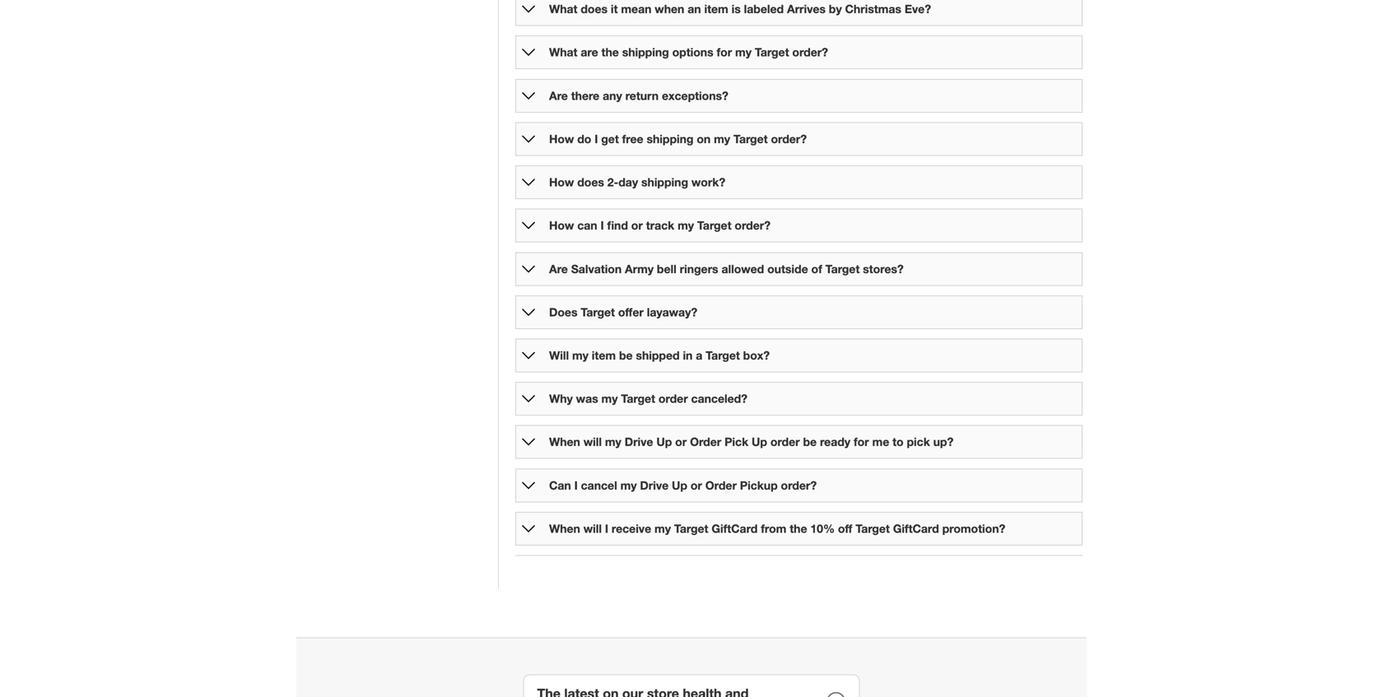 Task type: locate. For each thing, give the bounding box(es) containing it.
are salvation army bell ringers allowed outside of target stores?
[[549, 262, 904, 276]]

in
[[683, 349, 693, 362]]

when will my drive up or order pick up order be ready for me to pick up? link
[[549, 435, 954, 449]]

when down why
[[549, 435, 580, 449]]

the
[[602, 45, 619, 59], [790, 522, 807, 536]]

shipping right day
[[641, 175, 688, 189]]

circle arrow e image for what does it mean when an item is labeled arrives by christmas eve?
[[522, 3, 535, 16]]

6 circle arrow e image from the top
[[522, 392, 535, 406]]

2 how from the top
[[549, 175, 574, 189]]

6 circle arrow e image from the top
[[522, 522, 535, 536]]

1 vertical spatial how
[[549, 175, 574, 189]]

giftcard left 'from'
[[712, 522, 758, 536]]

promotion?
[[942, 522, 1006, 536]]

3 circle arrow e image from the top
[[522, 176, 535, 189]]

layaway?
[[647, 305, 698, 319]]

offer
[[618, 305, 644, 319]]

find
[[607, 219, 628, 232]]

my right will
[[572, 349, 589, 362]]

giftcard left promotion?
[[893, 522, 939, 536]]

shipping up return at the left of the page
[[622, 45, 669, 59]]

0 horizontal spatial order
[[659, 392, 688, 406]]

stores?
[[863, 262, 904, 276]]

i left receive
[[605, 522, 609, 536]]

0 vertical spatial drive
[[625, 435, 653, 449]]

1 horizontal spatial or
[[675, 435, 687, 449]]

how for how does 2-day shipping work?
[[549, 175, 574, 189]]

2-
[[607, 175, 619, 189]]

does target offer layaway? link
[[549, 305, 698, 319]]

circle arrow e image for how can i find or track my target order?
[[522, 219, 535, 232]]

shipped
[[636, 349, 680, 362]]

target right a
[[706, 349, 740, 362]]

1 will from the top
[[584, 435, 602, 449]]

0 horizontal spatial or
[[631, 219, 643, 232]]

shipping
[[622, 45, 669, 59], [647, 132, 694, 146], [641, 175, 688, 189]]

0 vertical spatial are
[[549, 89, 568, 102]]

circle arrow e image
[[522, 3, 535, 16], [522, 89, 535, 102], [522, 176, 535, 189], [522, 306, 535, 319], [522, 479, 535, 492], [522, 522, 535, 536]]

target right the of
[[826, 262, 860, 276]]

does for how
[[577, 175, 604, 189]]

how does 2-day shipping work?
[[549, 175, 726, 189]]

target right off
[[856, 522, 890, 536]]

ready
[[820, 435, 851, 449]]

1 vertical spatial will
[[584, 522, 602, 536]]

does
[[581, 2, 608, 16], [577, 175, 604, 189]]

my
[[735, 45, 752, 59], [714, 132, 730, 146], [678, 219, 694, 232], [572, 349, 589, 362], [602, 392, 618, 406], [605, 435, 622, 449], [620, 479, 637, 492], [655, 522, 671, 536]]

can
[[549, 479, 571, 492]]

my up "cancel"
[[605, 435, 622, 449]]

0 vertical spatial will
[[584, 435, 602, 449]]

0 vertical spatial or
[[631, 219, 643, 232]]

0 vertical spatial when
[[549, 435, 580, 449]]

1 when from the top
[[549, 435, 580, 449]]

item
[[704, 2, 728, 16], [592, 349, 616, 362]]

order down will my item be shipped in a target box?
[[659, 392, 688, 406]]

1 horizontal spatial item
[[704, 2, 728, 16]]

my down what does it mean when an item is labeled arrives by christmas eve?
[[735, 45, 752, 59]]

item right will
[[592, 349, 616, 362]]

1 vertical spatial does
[[577, 175, 604, 189]]

salvation
[[571, 262, 622, 276]]

1 horizontal spatial giftcard
[[893, 522, 939, 536]]

or
[[631, 219, 643, 232], [675, 435, 687, 449], [691, 479, 702, 492]]

will
[[584, 435, 602, 449], [584, 522, 602, 536]]

will down "was" on the left bottom of the page
[[584, 435, 602, 449]]

circle arrow e image for what are the shipping options for my target order?
[[522, 46, 535, 59]]

1 vertical spatial the
[[790, 522, 807, 536]]

1 vertical spatial are
[[549, 262, 568, 276]]

what are the shipping options for my target order?
[[549, 45, 828, 59]]

for right options
[[717, 45, 732, 59]]

free
[[622, 132, 644, 146]]

what left are
[[549, 45, 578, 59]]

drive up receive
[[640, 479, 669, 492]]

order right pick
[[771, 435, 800, 449]]

0 vertical spatial how
[[549, 132, 574, 146]]

2 will from the top
[[584, 522, 602, 536]]

receive
[[612, 522, 651, 536]]

when down can
[[549, 522, 580, 536]]

does left the 'it'
[[581, 2, 608, 16]]

will left receive
[[584, 522, 602, 536]]

1 how from the top
[[549, 132, 574, 146]]

will my item be shipped in a target box? link
[[549, 349, 770, 362]]

3 how from the top
[[549, 219, 574, 232]]

i
[[595, 132, 598, 146], [601, 219, 604, 232], [574, 479, 578, 492], [605, 522, 609, 536]]

order
[[659, 392, 688, 406], [771, 435, 800, 449]]

ringers
[[680, 262, 718, 276]]

are salvation army bell ringers allowed outside of target stores? link
[[549, 262, 904, 276]]

what left the 'it'
[[549, 2, 578, 16]]

1 what from the top
[[549, 2, 578, 16]]

day
[[619, 175, 638, 189]]

circle arrow e image for why was my target order canceled?
[[522, 392, 535, 406]]

order left pick
[[690, 435, 721, 449]]

my right "cancel"
[[620, 479, 637, 492]]

1 vertical spatial when
[[549, 522, 580, 536]]

0 vertical spatial item
[[704, 2, 728, 16]]

or right the find
[[631, 219, 643, 232]]

giftcard
[[712, 522, 758, 536], [893, 522, 939, 536]]

or up can i cancel my drive up or order pickup order?
[[675, 435, 687, 449]]

4 circle arrow e image from the top
[[522, 262, 535, 276]]

get
[[601, 132, 619, 146]]

4 circle arrow e image from the top
[[522, 306, 535, 319]]

2 circle arrow e image from the top
[[522, 89, 535, 102]]

up right pick
[[752, 435, 767, 449]]

target down can i cancel my drive up or order pickup order?
[[674, 522, 709, 536]]

does for what
[[581, 2, 608, 16]]

how left 2- on the left top
[[549, 175, 574, 189]]

0 horizontal spatial be
[[619, 349, 633, 362]]

1 are from the top
[[549, 89, 568, 102]]

off
[[838, 522, 852, 536]]

does left 2- on the left top
[[577, 175, 604, 189]]

are left there
[[549, 89, 568, 102]]

how does 2-day shipping work? link
[[549, 175, 726, 189]]

0 horizontal spatial the
[[602, 45, 619, 59]]

circle arrow e image
[[522, 46, 535, 59], [522, 132, 535, 146], [522, 219, 535, 232], [522, 262, 535, 276], [522, 349, 535, 362], [522, 392, 535, 406], [522, 436, 535, 449]]

order left pickup
[[705, 479, 737, 492]]

2 vertical spatial how
[[549, 219, 574, 232]]

there
[[571, 89, 600, 102]]

does target offer layaway?
[[549, 305, 698, 319]]

to
[[893, 435, 904, 449]]

10%
[[811, 522, 835, 536]]

i right do
[[595, 132, 598, 146]]

5 circle arrow e image from the top
[[522, 349, 535, 362]]

7 circle arrow e image from the top
[[522, 436, 535, 449]]

how left "can"
[[549, 219, 574, 232]]

a
[[696, 349, 703, 362]]

or left pickup
[[691, 479, 702, 492]]

circle arrow e image for can i cancel my drive up or order pickup order?
[[522, 479, 535, 492]]

0 vertical spatial order
[[690, 435, 721, 449]]

1 circle arrow e image from the top
[[522, 3, 535, 16]]

0 vertical spatial does
[[581, 2, 608, 16]]

1 vertical spatial for
[[854, 435, 869, 449]]

does
[[549, 305, 578, 319]]

5 circle arrow e image from the top
[[522, 479, 535, 492]]

1 vertical spatial what
[[549, 45, 578, 59]]

the right are
[[602, 45, 619, 59]]

be left ready
[[803, 435, 817, 449]]

outside
[[768, 262, 808, 276]]

eve?
[[905, 2, 931, 16]]

1 circle arrow e image from the top
[[522, 46, 535, 59]]

2 vertical spatial or
[[691, 479, 702, 492]]

order?
[[792, 45, 828, 59], [771, 132, 807, 146], [735, 219, 771, 232], [781, 479, 817, 492]]

circle arrow e image for will my item be shipped in a target box?
[[522, 349, 535, 362]]

0 horizontal spatial for
[[717, 45, 732, 59]]

2 what from the top
[[549, 45, 578, 59]]

mean
[[621, 2, 652, 16]]

what does it mean when an item is labeled arrives by christmas eve? link
[[549, 2, 931, 16]]

i right "can"
[[601, 219, 604, 232]]

are
[[549, 89, 568, 102], [549, 262, 568, 276]]

me
[[872, 435, 889, 449]]

how
[[549, 132, 574, 146], [549, 175, 574, 189], [549, 219, 574, 232]]

target
[[755, 45, 789, 59], [734, 132, 768, 146], [697, 219, 732, 232], [826, 262, 860, 276], [581, 305, 615, 319], [706, 349, 740, 362], [621, 392, 655, 406], [674, 522, 709, 536], [856, 522, 890, 536]]

1 horizontal spatial the
[[790, 522, 807, 536]]

how left do
[[549, 132, 574, 146]]

what
[[549, 2, 578, 16], [549, 45, 578, 59]]

0 vertical spatial what
[[549, 2, 578, 16]]

for
[[717, 45, 732, 59], [854, 435, 869, 449]]

for left me
[[854, 435, 869, 449]]

how for how do i get free shipping on my target order?
[[549, 132, 574, 146]]

target left offer
[[581, 305, 615, 319]]

2 are from the top
[[549, 262, 568, 276]]

3 circle arrow e image from the top
[[522, 219, 535, 232]]

2 when from the top
[[549, 522, 580, 536]]

circle arrow e image for how do i get free shipping on my target order?
[[522, 132, 535, 146]]

2 circle arrow e image from the top
[[522, 132, 535, 146]]

target down shipped
[[621, 392, 655, 406]]

the left 10%
[[790, 522, 807, 536]]

why was my target order canceled?
[[549, 392, 748, 406]]

canceled?
[[691, 392, 748, 406]]

when
[[549, 435, 580, 449], [549, 522, 580, 536]]

0 horizontal spatial giftcard
[[712, 522, 758, 536]]

be left shipped
[[619, 349, 633, 362]]

2 horizontal spatial or
[[691, 479, 702, 492]]

arrives
[[787, 2, 826, 16]]

drive
[[625, 435, 653, 449], [640, 479, 669, 492]]

0 horizontal spatial item
[[592, 349, 616, 362]]

1 horizontal spatial be
[[803, 435, 817, 449]]

of
[[811, 262, 822, 276]]

i right can
[[574, 479, 578, 492]]

item left is
[[704, 2, 728, 16]]

drive down why was my target order canceled? link
[[625, 435, 653, 449]]

allowed
[[722, 262, 764, 276]]

will for my
[[584, 435, 602, 449]]

0 vertical spatial order
[[659, 392, 688, 406]]

0 vertical spatial the
[[602, 45, 619, 59]]

1 vertical spatial order
[[771, 435, 800, 449]]

are left salvation
[[549, 262, 568, 276]]

how for how can i find or track my target order?
[[549, 219, 574, 232]]

shipping left on
[[647, 132, 694, 146]]

1 horizontal spatial for
[[854, 435, 869, 449]]



Task type: describe. For each thing, give the bounding box(es) containing it.
are there any return exceptions? link
[[549, 89, 729, 102]]

army
[[625, 262, 654, 276]]

what does it mean when an item is labeled arrives by christmas eve?
[[549, 2, 931, 16]]

can i cancel my drive up or order pickup order?
[[549, 479, 817, 492]]

by
[[829, 2, 842, 16]]

christmas
[[845, 2, 902, 16]]

circle arrow e image for does target offer layaway?
[[522, 306, 535, 319]]

circle arrow e image for when will my drive up or order pick up order be ready for me to pick up?
[[522, 436, 535, 449]]

options
[[672, 45, 714, 59]]

target right on
[[734, 132, 768, 146]]

when for when will i receive my target giftcard from the 10% off target giftcard promotion?
[[549, 522, 580, 536]]

0 vertical spatial be
[[619, 349, 633, 362]]

what are the shipping options for my target order? link
[[549, 45, 828, 59]]

what for what does it mean when an item is labeled arrives by christmas eve?
[[549, 2, 578, 16]]

when will i receive my target giftcard from the 10% off target giftcard promotion? link
[[549, 522, 1006, 536]]

target down "work?" at top
[[697, 219, 732, 232]]

can i cancel my drive up or order pickup order? link
[[549, 479, 817, 492]]

0 vertical spatial shipping
[[622, 45, 669, 59]]

how do i get free shipping on my target order? link
[[549, 132, 807, 146]]

how can i find or track my target order? link
[[549, 219, 771, 232]]

1 vertical spatial item
[[592, 349, 616, 362]]

1 vertical spatial or
[[675, 435, 687, 449]]

1 horizontal spatial order
[[771, 435, 800, 449]]

up?
[[933, 435, 954, 449]]

pick
[[907, 435, 930, 449]]

are for are salvation army bell ringers allowed outside of target stores?
[[549, 262, 568, 276]]

bell
[[657, 262, 677, 276]]

i for can
[[601, 219, 604, 232]]

cancel
[[581, 479, 617, 492]]

2 vertical spatial shipping
[[641, 175, 688, 189]]

circle arrow e image for how does 2-day shipping work?
[[522, 176, 535, 189]]

my right "was" on the left bottom of the page
[[602, 392, 618, 406]]

pick
[[725, 435, 749, 449]]

why was my target order canceled? link
[[549, 392, 748, 406]]

when will i receive my target giftcard from the 10% off target giftcard promotion?
[[549, 522, 1006, 536]]

when
[[655, 2, 685, 16]]

labeled
[[744, 2, 784, 16]]

return
[[625, 89, 659, 102]]

i for will
[[605, 522, 609, 536]]

i for do
[[595, 132, 598, 146]]

1 vertical spatial drive
[[640, 479, 669, 492]]

1 vertical spatial shipping
[[647, 132, 694, 146]]

do
[[577, 132, 591, 146]]

are
[[581, 45, 598, 59]]

track
[[646, 219, 675, 232]]

any
[[603, 89, 622, 102]]

up down why was my target order canceled?
[[657, 435, 672, 449]]

it
[[611, 2, 618, 16]]

was
[[576, 392, 598, 406]]

1 vertical spatial be
[[803, 435, 817, 449]]

work?
[[692, 175, 726, 189]]

1 vertical spatial order
[[705, 479, 737, 492]]

how do i get free shipping on my target order?
[[549, 132, 807, 146]]

an
[[688, 2, 701, 16]]

when for when will my drive up or order pick up order be ready for me to pick up?
[[549, 435, 580, 449]]

pickup
[[740, 479, 778, 492]]

box?
[[743, 349, 770, 362]]

1 giftcard from the left
[[712, 522, 758, 536]]

are for are there any return exceptions?
[[549, 89, 568, 102]]

from
[[761, 522, 787, 536]]

are there any return exceptions?
[[549, 89, 729, 102]]

on
[[697, 132, 711, 146]]

will for i
[[584, 522, 602, 536]]

my right track
[[678, 219, 694, 232]]

is
[[732, 2, 741, 16]]

what for what are the shipping options for my target order?
[[549, 45, 578, 59]]

will
[[549, 349, 569, 362]]

circle arrow e image for are salvation army bell ringers allowed outside of target stores?
[[522, 262, 535, 276]]

my right on
[[714, 132, 730, 146]]

will my item be shipped in a target box?
[[549, 349, 770, 362]]

can
[[577, 219, 597, 232]]

0 vertical spatial for
[[717, 45, 732, 59]]

2 giftcard from the left
[[893, 522, 939, 536]]

how can i find or track my target order?
[[549, 219, 771, 232]]

target down labeled on the top right
[[755, 45, 789, 59]]

my right receive
[[655, 522, 671, 536]]

exceptions?
[[662, 89, 729, 102]]

why
[[549, 392, 573, 406]]

circle arrow e image for when will i receive my target giftcard from the 10% off target giftcard promotion?
[[522, 522, 535, 536]]

up left pickup
[[672, 479, 688, 492]]

when will my drive up or order pick up order be ready for me to pick up?
[[549, 435, 954, 449]]

circle arrow e image for are there any return exceptions?
[[522, 89, 535, 102]]



Task type: vqa. For each thing, say whether or not it's contained in the screenshot.
with
no



